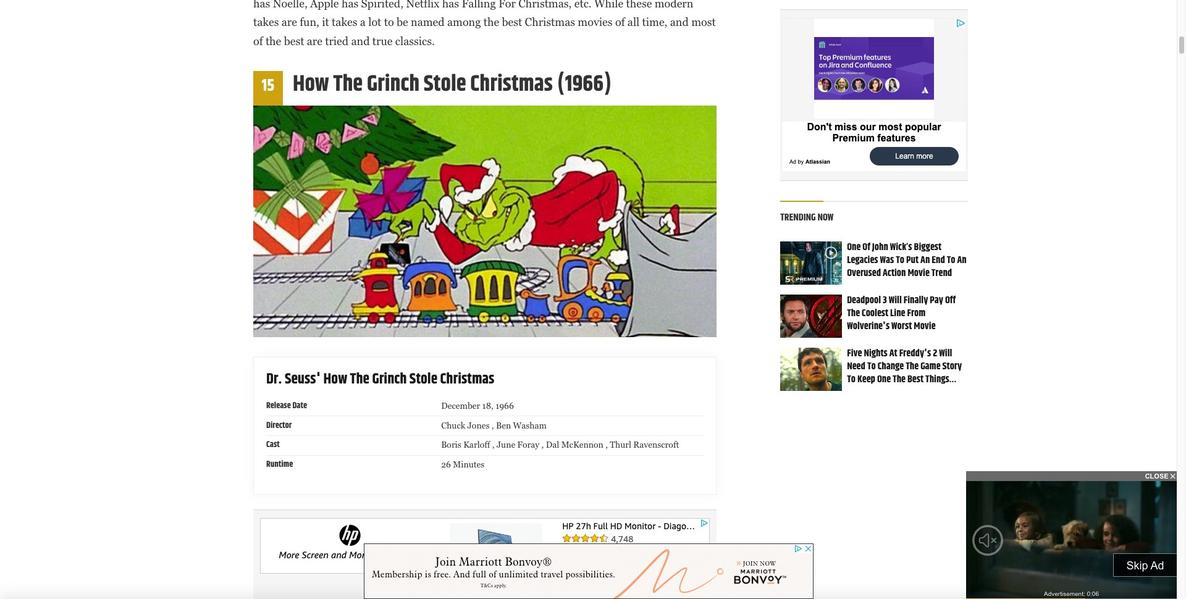Task type: locate. For each thing, give the bounding box(es) containing it.
runtime
[[266, 458, 293, 471]]

one
[[847, 240, 861, 255], [877, 372, 891, 387]]

1 vertical spatial christmas
[[440, 368, 494, 390]]

how the grinch stole christmas (1966)
[[293, 67, 612, 101]]

dal
[[546, 440, 559, 450]]

screenrant logo image
[[785, 276, 822, 283]]

line
[[890, 306, 905, 321]]

overused
[[847, 266, 881, 281]]

0 vertical spatial movie
[[908, 266, 930, 281]]

legacies
[[847, 253, 878, 268]]

deadpool
[[847, 293, 881, 308]]

0 vertical spatial will
[[889, 293, 902, 308]]

off
[[945, 293, 956, 308]]

to
[[896, 253, 904, 268], [947, 253, 955, 268], [867, 359, 876, 374], [847, 372, 856, 387]]

best
[[907, 372, 924, 387]]

wolverine's
[[847, 319, 890, 334]]

how
[[293, 67, 329, 101], [323, 368, 347, 390]]

0:06
[[1087, 590, 1099, 597]]

1 vertical spatial will
[[939, 346, 952, 362]]

movie right worst
[[914, 319, 936, 334]]

will right 2
[[939, 346, 952, 362]]

game
[[921, 359, 941, 374]]

ravenscroft
[[633, 440, 679, 450]]

movie
[[908, 266, 930, 281], [914, 319, 936, 334]]

stole
[[424, 67, 466, 101], [409, 368, 437, 390]]

release date
[[266, 399, 307, 413]]

1 horizontal spatial an
[[957, 253, 967, 268]]

, left thurl
[[606, 440, 608, 450]]

release
[[266, 399, 291, 413]]

ben
[[496, 420, 511, 430]]

to right need
[[867, 359, 876, 374]]

0 horizontal spatial will
[[889, 293, 902, 308]]

one of john wick's biggest legacies was to put an end to an overused action movie trend link
[[847, 240, 967, 281]]

ad
[[1151, 560, 1164, 572]]

mckennon
[[561, 440, 603, 450]]

an
[[920, 253, 930, 268], [957, 253, 967, 268]]

one left of
[[847, 240, 861, 255]]

movie left trend
[[908, 266, 930, 281]]

dr. seuss' how the grinch stole christmas
[[266, 368, 494, 390]]

karloff
[[463, 440, 490, 450]]

grinch
[[367, 67, 419, 101], [372, 368, 407, 390]]

, left the ben
[[492, 420, 494, 430]]

seuss'
[[285, 368, 321, 390]]

trending
[[780, 210, 816, 225]]

the
[[333, 67, 363, 101], [847, 306, 860, 321], [906, 359, 919, 374], [350, 368, 369, 390], [893, 372, 906, 387], [871, 385, 883, 400]]

deadpool 3 will finally pay off the coolest line from wolverine's worst movie link
[[847, 293, 956, 334]]

wick's
[[890, 240, 912, 255]]

1 vertical spatial stole
[[409, 368, 437, 390]]

jones
[[467, 420, 490, 430]]

how right 15
[[293, 67, 329, 101]]

1 vertical spatial grinch
[[372, 368, 407, 390]]

an right put
[[920, 253, 930, 268]]

1 vertical spatial one
[[877, 372, 891, 387]]

close ✕
[[1145, 473, 1176, 480]]

five
[[847, 346, 862, 362]]

five nights at freddy's 2 will need to change the game story to keep one the best things about the $287m box office hit link
[[847, 346, 962, 400]]

1 horizontal spatial one
[[877, 372, 891, 387]]

26
[[441, 460, 451, 470]]

the grinch stealing a train in the animated how the grinch stole christmas. image
[[253, 106, 717, 337]]

will
[[889, 293, 902, 308], [939, 346, 952, 362]]

foray
[[517, 440, 539, 450]]

movie inside deadpool 3 will finally pay off the coolest line from wolverine's worst movie
[[914, 319, 936, 334]]

one inside the one of john wick's biggest legacies was to put an end to an overused action movie trend
[[847, 240, 861, 255]]

15
[[262, 73, 275, 99]]

one right 'keep'
[[877, 372, 891, 387]]

cast
[[266, 438, 280, 452]]

0 horizontal spatial one
[[847, 240, 861, 255]]

advertisement region
[[392, 0, 578, 83], [781, 18, 967, 172], [260, 518, 710, 574], [364, 544, 813, 599]]

1 vertical spatial how
[[323, 368, 347, 390]]

finally
[[904, 293, 928, 308]]

mike schmidt looking distressed in five nights at freddys movie 1 image
[[780, 348, 842, 391]]

was
[[880, 253, 894, 268]]

1 horizontal spatial will
[[939, 346, 952, 362]]

hit
[[948, 385, 959, 400]]

will right 3
[[889, 293, 902, 308]]

coolest
[[862, 306, 888, 321]]

trending now
[[780, 210, 834, 225]]

1 vertical spatial movie
[[914, 319, 936, 334]]

office
[[926, 385, 946, 400]]

close ✕ button
[[966, 471, 1177, 481]]

, left june
[[492, 440, 494, 450]]

$287m
[[885, 385, 909, 400]]

worst
[[891, 319, 912, 334]]

an right end
[[957, 253, 967, 268]]

26 minutes
[[441, 460, 485, 470]]

how right the seuss'
[[323, 368, 347, 390]]

pay
[[930, 293, 943, 308]]

0 vertical spatial one
[[847, 240, 861, 255]]

0 horizontal spatial an
[[920, 253, 930, 268]]

washam
[[513, 420, 547, 430]]

one inside five nights at freddy's 2 will need to change the game story to keep one the best things about the $287m box office hit
[[877, 372, 891, 387]]

,
[[492, 420, 494, 430], [492, 440, 494, 450], [541, 440, 544, 450], [606, 440, 608, 450]]

christmas
[[470, 67, 553, 101], [440, 368, 494, 390]]

close
[[1145, 473, 1169, 480]]

need
[[847, 359, 865, 374]]



Task type: vqa. For each thing, say whether or not it's contained in the screenshot.
the Movies
no



Task type: describe. For each thing, give the bounding box(es) containing it.
18,
[[482, 401, 493, 411]]

0 vertical spatial how
[[293, 67, 329, 101]]

director
[[266, 419, 292, 432]]

june
[[497, 440, 515, 450]]

end
[[932, 253, 945, 268]]

one of john wick's biggest legacies was to put an end to an overused action movie trend
[[847, 240, 967, 281]]

keep
[[857, 372, 875, 387]]

0 vertical spatial grinch
[[367, 67, 419, 101]]

will inside deadpool 3 will finally pay off the coolest line from wolverine's worst movie
[[889, 293, 902, 308]]

date
[[292, 399, 307, 413]]

to left put
[[896, 253, 904, 268]]

put
[[906, 253, 919, 268]]

trend
[[931, 266, 952, 281]]

december
[[441, 401, 480, 411]]

now
[[818, 210, 834, 225]]

movie inside the one of john wick's biggest legacies was to put an end to an overused action movie trend
[[908, 266, 930, 281]]

1966
[[496, 401, 514, 411]]

minutes
[[453, 460, 485, 470]]

advertisement:
[[1044, 590, 1085, 597]]

keanu reeves holding a samurai sword in john wick 1 image
[[780, 242, 842, 285]]

at
[[889, 346, 897, 362]]

chuck
[[441, 420, 465, 430]]

2
[[933, 346, 937, 362]]

3
[[883, 293, 887, 308]]

john
[[872, 240, 888, 255]]

thurl
[[610, 440, 631, 450]]

(1966)
[[557, 67, 612, 101]]

box
[[911, 385, 924, 400]]

skip
[[1126, 560, 1148, 572]]

2 an from the left
[[957, 253, 967, 268]]

to left 'keep'
[[847, 372, 856, 387]]

, left dal
[[541, 440, 544, 450]]

boris karloff , june foray , dal mckennon , thurl ravenscroft
[[441, 440, 679, 450]]

0 vertical spatial christmas
[[470, 67, 553, 101]]

from
[[907, 306, 926, 321]]

action
[[883, 266, 906, 281]]

change
[[878, 359, 904, 374]]

biggest
[[914, 240, 942, 255]]

about
[[847, 385, 869, 400]]

skip ad
[[1126, 560, 1164, 572]]

things
[[925, 372, 949, 387]]

freddy's
[[899, 346, 931, 362]]

✕
[[1170, 473, 1176, 480]]

to right end
[[947, 253, 955, 268]]

video player region
[[966, 481, 1177, 599]]

will inside five nights at freddy's 2 will need to change the game story to keep one the best things about the $287m box office hit
[[939, 346, 952, 362]]

deadpool 3 will finally pay off the coolest line from wolverine's worst movie
[[847, 293, 956, 334]]

1 an from the left
[[920, 253, 930, 268]]

december 18, 1966
[[441, 401, 514, 411]]

nights
[[864, 346, 888, 362]]

dr.
[[266, 368, 282, 390]]

the inside deadpool 3 will finally pay off the coolest line from wolverine's worst movie
[[847, 306, 860, 321]]

boris
[[441, 440, 461, 450]]

0 vertical spatial stole
[[424, 67, 466, 101]]

of
[[863, 240, 870, 255]]

advertisement: 0:06
[[1044, 590, 1099, 597]]

five nights at freddy's 2 will need to change the game story to keep one the best things about the $287m box office hit
[[847, 346, 962, 400]]

chuck jones , ben washam
[[441, 420, 547, 430]]

custom image of hugh jackman as wolverine looking at the deadpool 3 logo. 1 image
[[780, 295, 842, 338]]

story
[[942, 359, 962, 374]]



